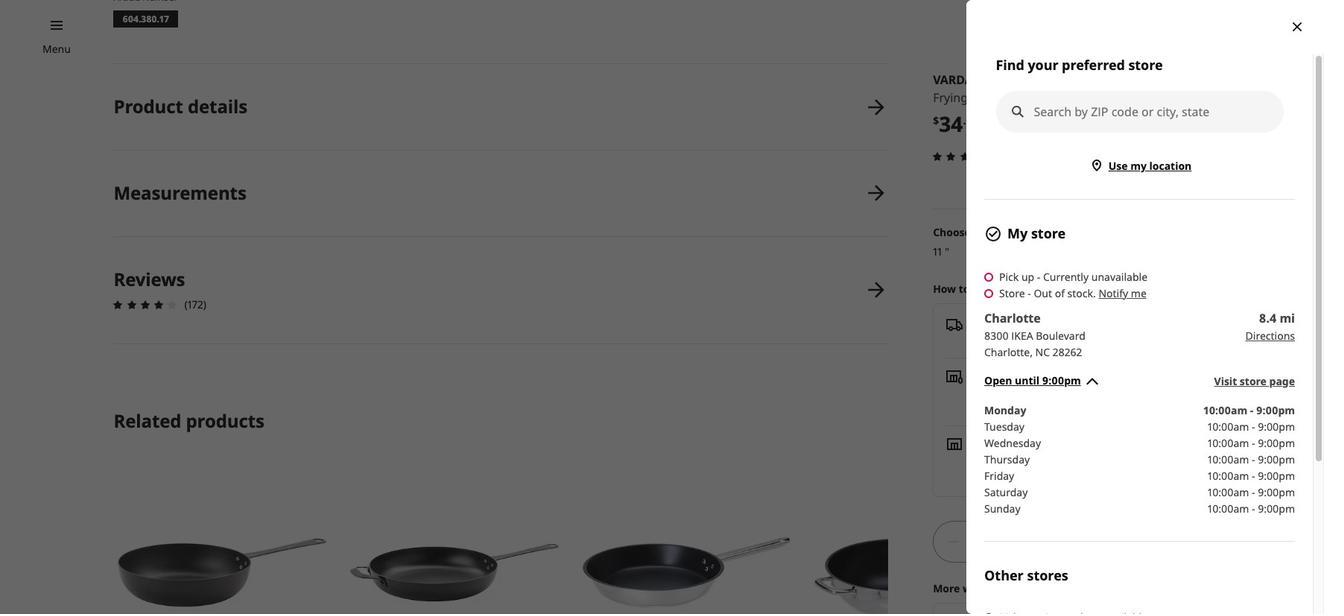 Task type: describe. For each thing, give the bounding box(es) containing it.
measurements
[[114, 180, 246, 205]]

unavailable inside currently unavailable for pick up at charlotte, nc see additional pick-up points at checkout
[[1021, 384, 1077, 398]]

10:00am for tuesday
[[1208, 419, 1249, 433]]

get
[[972, 282, 990, 296]]

visit store page link
[[1214, 373, 1295, 390]]

charlotte, inside the 8.4 mi 8300 ikea boulevard charlotte, nc 28262
[[985, 345, 1033, 359]]

pick inside currently unavailable for pick up at charlotte, nc see additional pick-up points at checkout
[[1097, 384, 1116, 398]]

9:00pm for thursday
[[1258, 452, 1295, 466]]

add to bag button
[[1031, 521, 1254, 562]]

additional
[[993, 401, 1042, 415]]

by for by email
[[1026, 340, 1038, 355]]

friday
[[985, 469, 1015, 483]]

ikea 365+ wok, stainless steel/non-stick coating, 13 " image
[[810, 464, 1028, 614]]

notified
[[1020, 297, 1067, 314]]

it's for back
[[1106, 297, 1124, 314]]

$ 34 . 99
[[933, 110, 979, 138]]

11 inside choose size 11 "
[[933, 244, 942, 258]]

of inside out of stock at notify me
[[994, 452, 1004, 466]]

if inside include country code if mobile number is registered in another country.
[[1087, 463, 1092, 476]]

.
[[963, 113, 966, 128]]

stock.
[[1068, 286, 1096, 300]]

0 vertical spatial in
[[1159, 297, 1170, 314]]

in inside include country code if mobile number is registered in another country.
[[1216, 463, 1224, 476]]

Quantity input value text field
[[969, 521, 989, 562]]

dialog containing find your preferred store
[[967, 0, 1324, 614]]

reviews
[[114, 267, 185, 291]]

wednesday
[[985, 436, 1041, 450]]

tuesday
[[985, 419, 1025, 433]]

my
[[1131, 159, 1147, 173]]

- for thursday
[[1252, 452, 1255, 466]]

vardagen frying pan, carbon steel, 9 " image
[[114, 464, 331, 614]]

to left pay
[[992, 581, 1003, 595]]

pay
[[1006, 581, 1025, 595]]

sorry,
[[996, 128, 1027, 142]]

- for friday
[[1252, 469, 1255, 483]]

size
[[974, 225, 993, 239]]

use my location
[[1109, 159, 1192, 173]]

9:00pm for saturday
[[1258, 485, 1295, 499]]

10:00am for wednesday
[[1208, 436, 1249, 450]]

another inside include country code if mobile number is registered in another country.
[[1226, 463, 1259, 476]]

8300
[[985, 328, 1009, 343]]

product
[[1052, 128, 1093, 142]]

- for tuesday
[[1252, 419, 1255, 433]]

11 " button
[[1074, 89, 1093, 108]]

- for sunday
[[1252, 501, 1255, 515]]

related products
[[114, 408, 264, 433]]

sms
[[1041, 376, 1062, 390]]

ikea 365+ frying pan, stainless steel/non-stick coating, 11 " image
[[578, 464, 796, 614]]

nc inside the 8.4 mi 8300 ikea boulevard charlotte, nc 28262
[[1036, 345, 1050, 359]]

measurements heading
[[114, 180, 246, 205]]

vardagen
[[933, 72, 998, 88]]

but see if it's available at another ikea store.
[[996, 153, 1214, 168]]

0 vertical spatial ikea
[[1161, 153, 1183, 168]]

by email
[[1026, 340, 1068, 355]]

10:00am for thursday
[[1208, 452, 1249, 466]]

0 vertical spatial another
[[1119, 153, 1158, 168]]

out of stock at charlotte, nc
[[1013, 78, 1268, 102]]

" inside choose size 11 "
[[945, 244, 949, 258]]

related
[[114, 408, 181, 433]]

me inside out of stock at notify me
[[1005, 468, 1021, 483]]

it's for available
[[1045, 153, 1058, 168]]

review: 3.8 out of 5 stars. total reviews: 172 image inside list
[[109, 296, 181, 314]]

10:00am - 9:00pm for sunday
[[1208, 501, 1295, 515]]

0 horizontal spatial is
[[1095, 128, 1104, 142]]

country
[[1030, 463, 1062, 476]]

choose
[[933, 225, 971, 239]]

open
[[985, 373, 1012, 387]]

pick-
[[1045, 401, 1068, 415]]

registered
[[1171, 463, 1214, 476]]

thursday
[[985, 452, 1030, 466]]

bag
[[1151, 534, 1171, 548]]

1 horizontal spatial notify
[[1099, 286, 1128, 300]]

open until 9:00pm button
[[985, 372, 1101, 390]]

back
[[1127, 297, 1156, 314]]

your for preferred
[[1028, 56, 1059, 74]]

menu button
[[42, 41, 71, 57]]

mi
[[1280, 310, 1295, 326]]

get
[[996, 297, 1017, 314]]

Enter your mobile number text field
[[996, 425, 1283, 460]]

to for how
[[959, 282, 970, 296]]

vardagen frying pan, carbon steel, 11 " image
[[346, 464, 563, 614]]

privacy
[[1208, 507, 1243, 521]]

to for delivery
[[1021, 317, 1032, 331]]

28262
[[1053, 345, 1082, 359]]

$
[[933, 113, 939, 128]]

charlotte, nc button
[[1148, 384, 1214, 398]]

in
[[973, 436, 983, 450]]

charlotte
[[985, 310, 1041, 326]]

- for wednesday
[[1252, 436, 1255, 450]]

pick up
[[973, 368, 1011, 382]]

product details
[[114, 94, 248, 119]]

more ways to pay
[[933, 581, 1025, 595]]

0 vertical spatial review: 3.8 out of 5 stars. total reviews: 172 image
[[929, 147, 1001, 165]]

9:00pm inside open until 9:00pm dropdown button
[[1042, 373, 1081, 387]]

10:00am for sunday
[[1208, 501, 1249, 515]]

- for saturday
[[1252, 485, 1255, 499]]

available
[[1061, 153, 1104, 168]]

9:00pm for sunday
[[1258, 501, 1295, 515]]

0 vertical spatial me
[[1131, 286, 1147, 300]]

- for monday
[[1250, 403, 1254, 417]]

in store
[[973, 436, 1013, 450]]

steel,
[[1041, 90, 1071, 106]]

include
[[996, 463, 1027, 476]]

stock up "use my location"
[[1140, 128, 1168, 142]]

at inside out of stock at notify me
[[1035, 452, 1044, 466]]

for
[[1080, 384, 1094, 398]]

currently unavailable for pick up at charlotte, nc see additional pick-up points at checkout
[[973, 384, 1214, 415]]

store
[[999, 286, 1025, 300]]

of right out
[[1127, 128, 1138, 142]]

see
[[1016, 153, 1033, 168]]

reviews heading
[[114, 267, 185, 291]]

9:00pm for friday
[[1258, 469, 1295, 483]]

delivery
[[976, 317, 1019, 331]]

charlotte, inside currently unavailable for pick up at charlotte, nc see additional pick-up points at checkout
[[1148, 384, 1197, 398]]

up inside currently unavailable for pick up at charlotte, nc see additional pick-up points at checkout
[[1068, 401, 1081, 415]]

10:00am for monday
[[1204, 403, 1248, 417]]

store - out of stock.
[[999, 286, 1096, 300]]

until
[[1015, 373, 1040, 387]]

10:00am - 9:00pm for saturday
[[1208, 485, 1295, 499]]

9:00pm for monday
[[1257, 403, 1295, 417]]

" inside vardagen frying pan, carbon steel, 11 "
[[1088, 90, 1093, 106]]

frying
[[933, 90, 968, 106]]

product
[[114, 94, 183, 119]]

604.380.17
[[123, 13, 169, 26]]

10:00am for friday
[[1208, 469, 1249, 483]]

unavailable inside dialog
[[1092, 269, 1148, 284]]

sunday
[[985, 501, 1021, 515]]

email
[[1041, 340, 1068, 355]]

pan,
[[971, 90, 996, 106]]

nc inside dialog
[[1242, 78, 1268, 102]]

page
[[1270, 374, 1295, 388]]

store.
[[1186, 153, 1214, 168]]

directions link
[[1158, 328, 1295, 344]]

stock down preferred
[[1073, 78, 1121, 102]]

notify me button
[[973, 468, 1021, 483]]

10:00am - 9:00pm for thursday
[[1208, 452, 1295, 466]]



Task type: locate. For each thing, give the bounding box(es) containing it.
0 horizontal spatial in
[[1159, 297, 1170, 314]]

99
[[966, 113, 979, 128]]

checkout
[[1129, 401, 1174, 415]]

1 vertical spatial 11
[[933, 244, 942, 258]]

carbon
[[999, 90, 1038, 106]]

your right find at the top
[[1028, 56, 1059, 74]]

mobile
[[1050, 407, 1084, 422], [1094, 463, 1123, 476]]

1 horizontal spatial up
[[1068, 401, 1081, 415]]

pick up points
[[1097, 384, 1116, 398]]

review: 3.8 out of 5 stars. total reviews: 172 image down the reviews
[[109, 296, 181, 314]]

products
[[186, 408, 264, 433]]

nc inside currently unavailable for pick up at charlotte, nc see additional pick-up points at checkout
[[1199, 384, 1214, 398]]

mobile right code
[[1094, 463, 1123, 476]]

choose size 11 "
[[933, 225, 993, 258]]

in right registered
[[1216, 463, 1224, 476]]

0 horizontal spatial me
[[1005, 468, 1021, 483]]

1 horizontal spatial is
[[1162, 463, 1168, 476]]

review: 3.8 out of 5 stars. total reviews: 172 image down $ 34 . 99
[[929, 147, 1001, 165]]

10:00am - 9:00pm for tuesday
[[1208, 419, 1295, 433]]

ikea privacy policy link
[[1183, 507, 1274, 521]]

visit store page
[[1214, 374, 1295, 388]]

by left sms
[[1026, 376, 1038, 390]]

out
[[1107, 128, 1124, 142]]

charlotte, up store.
[[1148, 78, 1237, 102]]

out for out of stock at notify me
[[973, 452, 991, 466]]

vardagen frying pan, carbon steel, 11 "
[[933, 72, 1093, 106]]

1 horizontal spatial 11
[[1074, 90, 1085, 106]]

10:00am for saturday
[[1208, 485, 1249, 499]]

saturday
[[985, 485, 1028, 499]]

at down preferred
[[1125, 78, 1144, 102]]

store for my store
[[1031, 224, 1066, 242]]

0 vertical spatial nc
[[1242, 78, 1268, 102]]

notify inside out of stock at notify me
[[973, 468, 1002, 483]]

pick up - currently unavailable
[[999, 269, 1148, 284]]

0 vertical spatial if
[[1036, 153, 1042, 168]]

0 vertical spatial charlotte,
[[1148, 78, 1237, 102]]

to for add
[[1137, 534, 1148, 548]]

1 vertical spatial up
[[1119, 384, 1133, 398]]

of up the friday
[[994, 452, 1004, 466]]

open until 9:00pm
[[985, 373, 1081, 387]]

0 vertical spatial out
[[1013, 78, 1046, 102]]

0 horizontal spatial nc
[[1036, 345, 1050, 359]]

store for in store
[[986, 436, 1013, 450]]

enter your mobile number
[[996, 407, 1126, 422]]

if
[[1036, 153, 1042, 168], [1087, 463, 1092, 476]]

option group containing by email
[[996, 338, 1283, 392]]

0 horizontal spatial if
[[1036, 153, 1042, 168]]

measurements button
[[114, 151, 888, 236]]

out for out of stock at charlotte, nc
[[1013, 78, 1046, 102]]

it's right see
[[1045, 153, 1058, 168]]

0 horizontal spatial it's
[[1045, 153, 1058, 168]]

up up checkout
[[1119, 384, 1133, 398]]

1 horizontal spatial it's
[[1106, 297, 1124, 314]]

to left get
[[959, 282, 970, 296]]

0 horizontal spatial pick
[[973, 368, 994, 382]]

0 vertical spatial 11
[[1074, 90, 1085, 106]]

notify up saturday
[[973, 468, 1002, 483]]

stock right back
[[1173, 297, 1205, 314]]

dialog
[[967, 0, 1324, 614]]

1 vertical spatial review: 3.8 out of 5 stars. total reviews: 172 image
[[109, 296, 181, 314]]

of left the "11 "" button
[[1051, 78, 1068, 102]]

use my location button
[[1088, 157, 1192, 174]]

1 vertical spatial it's
[[1106, 297, 1124, 314]]

0 vertical spatial notify
[[1099, 286, 1128, 300]]

11 down choose on the right top
[[933, 244, 942, 258]]

0 vertical spatial is
[[1095, 128, 1104, 142]]

1 horizontal spatial currently
[[1043, 269, 1089, 284]]

8.4
[[1259, 310, 1277, 326]]

1 horizontal spatial mobile
[[1094, 463, 1123, 476]]

option group
[[996, 338, 1283, 392]]

up
[[1022, 269, 1035, 284], [1068, 401, 1081, 415]]

9:00pm for tuesday
[[1258, 419, 1295, 433]]

ikea left the privacy
[[1183, 507, 1205, 521]]

1 vertical spatial your
[[1025, 407, 1048, 422]]

1 vertical spatial if
[[1087, 463, 1092, 476]]

review: 3.8 out of 5 stars. total reviews: 172 image
[[929, 147, 1001, 165], [109, 296, 181, 314]]

number down enter your mobile number text field
[[1126, 463, 1159, 476]]

at right points
[[1117, 401, 1126, 415]]

0 horizontal spatial mobile
[[1050, 407, 1084, 422]]

unavailable up notify me
[[1092, 269, 1148, 284]]

number down currently unavailable for pick up at charlotte, nc group in the right bottom of the page
[[1087, 407, 1126, 422]]

0 vertical spatial by
[[1026, 340, 1038, 355]]

to inside 'delivery to 28216 available'
[[1021, 317, 1032, 331]]

product details button
[[114, 64, 888, 150]]

add
[[1114, 534, 1135, 548]]

boulevard
[[1036, 328, 1086, 343]]

1 vertical spatial another
[[1226, 463, 1259, 476]]

up left until
[[997, 368, 1011, 382]]

11 inside vardagen frying pan, carbon steel, 11 "
[[1074, 90, 1085, 106]]

menu
[[42, 42, 71, 56]]

get notified when it's back in stock
[[996, 297, 1205, 314]]

code
[[1064, 463, 1084, 476]]

but
[[996, 153, 1013, 168]]

by for by sms
[[1026, 376, 1038, 390]]

2 horizontal spatial pick
[[1097, 384, 1116, 398]]

10:00am - 9:00pm for monday
[[1204, 403, 1295, 417]]

0 vertical spatial it's
[[1045, 153, 1058, 168]]

0 vertical spatial pick
[[999, 269, 1019, 284]]

when
[[1070, 297, 1103, 314]]

your inside dialog
[[1028, 56, 1059, 74]]

1 vertical spatial me
[[1005, 468, 1021, 483]]

mobile inside include country code if mobile number is registered in another country.
[[1094, 463, 1123, 476]]

9:00pm for wednesday
[[1258, 436, 1295, 450]]

store right my on the top of the page
[[1031, 224, 1066, 242]]

is left registered
[[1162, 463, 1168, 476]]

notify right stock. at right
[[1099, 286, 1128, 300]]

to up available
[[1021, 317, 1032, 331]]

pick up "store"
[[999, 269, 1019, 284]]

to left bag
[[1137, 534, 1148, 548]]

0 horizontal spatial unavailable
[[1021, 384, 1077, 398]]

to inside button
[[1137, 534, 1148, 548]]

option group inside out of stock at charlotte, nc dialog
[[996, 338, 1283, 392]]

ikea inside the 8.4 mi 8300 ikea boulevard charlotte, nc 28262
[[1012, 328, 1033, 343]]

0 vertical spatial up
[[1022, 269, 1035, 284]]

0 vertical spatial your
[[1028, 56, 1059, 74]]

0 horizontal spatial notify
[[973, 468, 1002, 483]]

is inside include country code if mobile number is registered in another country.
[[1162, 463, 1168, 476]]

1 vertical spatial number
[[1126, 463, 1159, 476]]

out down in
[[973, 452, 991, 466]]

pick inside dialog
[[999, 269, 1019, 284]]

0 horizontal spatial 11
[[933, 244, 942, 258]]

0 vertical spatial "
[[1088, 90, 1093, 106]]

1 vertical spatial mobile
[[1094, 463, 1123, 476]]

0 horizontal spatial up
[[997, 368, 1011, 382]]

points
[[1083, 401, 1114, 415]]

0 horizontal spatial another
[[1119, 153, 1158, 168]]

monday
[[985, 403, 1027, 417]]

" down choose on the right top
[[945, 244, 949, 258]]

store down 'tuesday'
[[986, 436, 1013, 450]]

0 horizontal spatial "
[[945, 244, 949, 258]]

this
[[1029, 128, 1049, 142]]

details
[[188, 94, 248, 119]]

stores
[[1027, 566, 1069, 584]]

1 horizontal spatial up
[[1119, 384, 1133, 398]]

if right see
[[1036, 153, 1042, 168]]

at down out
[[1107, 153, 1117, 168]]

your for mobile
[[1025, 407, 1048, 422]]

1 horizontal spatial another
[[1226, 463, 1259, 476]]

1 vertical spatial ikea
[[1012, 328, 1033, 343]]

2 by from the top
[[1026, 376, 1038, 390]]

product details heading
[[114, 94, 248, 119]]

2 vertical spatial charlotte,
[[1148, 384, 1197, 398]]

1 vertical spatial notify
[[973, 468, 1002, 483]]

out down find at the top
[[1013, 78, 1046, 102]]

" down preferred
[[1088, 90, 1093, 106]]

preferred
[[1062, 56, 1125, 74]]

1 vertical spatial up
[[1068, 401, 1081, 415]]

0 vertical spatial number
[[1087, 407, 1126, 422]]

find
[[996, 56, 1025, 74]]

1 horizontal spatial "
[[1088, 90, 1093, 106]]

other stores
[[985, 566, 1069, 584]]

1 vertical spatial out
[[1034, 286, 1052, 300]]

1 vertical spatial by
[[1026, 376, 1038, 390]]

in right back
[[1159, 297, 1170, 314]]

1 horizontal spatial pick
[[999, 269, 1019, 284]]

0 horizontal spatial review: 3.8 out of 5 stars. total reviews: 172 image
[[109, 296, 181, 314]]

at up checkout
[[1136, 384, 1145, 398]]

1 vertical spatial unavailable
[[1021, 384, 1077, 398]]

stock down wednesday
[[1006, 452, 1032, 466]]

by
[[1026, 340, 1038, 355], [1026, 376, 1038, 390]]

34
[[939, 110, 963, 138]]

1 vertical spatial currently
[[973, 384, 1018, 398]]

1 vertical spatial is
[[1162, 463, 1168, 476]]

9:00pm
[[1042, 373, 1081, 387], [1257, 403, 1295, 417], [1258, 419, 1295, 433], [1258, 436, 1295, 450], [1258, 452, 1295, 466], [1258, 469, 1295, 483], [1258, 485, 1295, 499], [1258, 501, 1295, 515]]

stock inside out of stock at notify me
[[1006, 452, 1032, 466]]

currently up stock. at right
[[1043, 269, 1089, 284]]

ways
[[963, 581, 989, 595]]

see
[[973, 401, 990, 415]]

1 horizontal spatial unavailable
[[1092, 269, 1148, 284]]

store right visit
[[1240, 374, 1267, 388]]

location
[[1150, 159, 1192, 173]]

pick for pick up
[[973, 368, 994, 382]]

2 vertical spatial pick
[[1097, 384, 1116, 398]]

unavailable up pick-
[[1021, 384, 1077, 398]]

10:00am - 9:00pm for friday
[[1208, 469, 1295, 483]]

use
[[1109, 159, 1128, 173]]

is left out
[[1095, 128, 1104, 142]]

is
[[1095, 128, 1104, 142], [1162, 463, 1168, 476]]

ikea left store.
[[1161, 153, 1183, 168]]

out right "store"
[[1034, 286, 1052, 300]]

out
[[1013, 78, 1046, 102], [1034, 286, 1052, 300], [973, 452, 991, 466]]

currently down pick up
[[973, 384, 1018, 398]]

at right include
[[1035, 452, 1044, 466]]

0 vertical spatial currently
[[1043, 269, 1089, 284]]

list containing product details
[[109, 64, 888, 344]]

it's left back
[[1106, 297, 1124, 314]]

your
[[1028, 56, 1059, 74], [1025, 407, 1048, 422]]

of down pick up - currently unavailable
[[1055, 286, 1065, 300]]

1 vertical spatial charlotte,
[[985, 345, 1033, 359]]

1 horizontal spatial nc
[[1199, 384, 1214, 398]]

currently inside currently unavailable for pick up at charlotte, nc see additional pick-up points at checkout
[[973, 384, 1018, 398]]

your right enter
[[1025, 407, 1048, 422]]

store
[[1129, 56, 1163, 74], [1031, 224, 1066, 242], [1240, 374, 1267, 388], [986, 436, 1013, 450]]

number inside include country code if mobile number is registered in another country.
[[1126, 463, 1159, 476]]

my store
[[1008, 224, 1066, 242]]

1 horizontal spatial review: 3.8 out of 5 stars. total reviews: 172 image
[[929, 147, 1001, 165]]

mobile down for
[[1050, 407, 1084, 422]]

currently unavailable for pick up at charlotte, nc group
[[973, 384, 1214, 398]]

1 vertical spatial "
[[945, 244, 949, 258]]

1 horizontal spatial in
[[1216, 463, 1224, 476]]

2 vertical spatial out
[[973, 452, 991, 466]]

enter
[[996, 407, 1023, 422]]

pick
[[999, 269, 1019, 284], [973, 368, 994, 382], [1097, 384, 1116, 398]]

out of stock at notify me
[[973, 452, 1047, 483]]

charlotte, down 8300
[[985, 345, 1033, 359]]

other
[[985, 566, 1024, 584]]

pick up see
[[973, 368, 994, 382]]

2 horizontal spatial nc
[[1242, 78, 1268, 102]]

store for visit store page
[[1240, 374, 1267, 388]]

up up "store"
[[1022, 269, 1035, 284]]

more
[[933, 581, 960, 595]]

ikea privacy policy
[[1183, 507, 1274, 521]]

1 vertical spatial in
[[1216, 463, 1224, 476]]

10:00am
[[1204, 403, 1248, 417], [1208, 419, 1249, 433], [1208, 436, 1249, 450], [1208, 452, 1249, 466], [1208, 469, 1249, 483], [1208, 485, 1249, 499], [1208, 501, 1249, 515]]

0 horizontal spatial currently
[[973, 384, 1018, 398]]

ikea down charlotte
[[1012, 328, 1033, 343]]

up down for
[[1068, 401, 1081, 415]]

by left email
[[1026, 340, 1038, 355]]

available
[[991, 333, 1035, 347]]

1 horizontal spatial me
[[1131, 286, 1147, 300]]

10:00am - 9:00pm for wednesday
[[1208, 436, 1295, 450]]

0 vertical spatial mobile
[[1050, 407, 1084, 422]]

Search by ZIP code or city, state search field
[[998, 93, 1282, 130]]

country.
[[996, 477, 1031, 489]]

it's
[[1045, 153, 1058, 168], [1106, 297, 1124, 314]]

currently
[[1043, 269, 1089, 284], [973, 384, 1018, 398]]

include country code if mobile number is registered in another country.
[[996, 463, 1259, 489]]

out of stock at charlotte, nc dialog
[[967, 0, 1324, 614]]

policy
[[1246, 507, 1274, 521]]

your inside out of stock at charlotte, nc dialog
[[1025, 407, 1048, 422]]

1 vertical spatial pick
[[973, 368, 994, 382]]

11 right steel,
[[1074, 90, 1085, 106]]

0 vertical spatial unavailable
[[1092, 269, 1148, 284]]

charlotte, up checkout
[[1148, 384, 1197, 398]]

2 vertical spatial ikea
[[1183, 507, 1205, 521]]

currently inside dialog
[[1043, 269, 1089, 284]]

store up out of stock at charlotte, nc
[[1129, 56, 1163, 74]]

out of stock at charlotte, nc group
[[973, 452, 1113, 466]]

1 by from the top
[[1026, 340, 1038, 355]]

up inside currently unavailable for pick up at charlotte, nc see additional pick-up points at checkout
[[1119, 384, 1133, 398]]

1 vertical spatial nc
[[1036, 345, 1050, 359]]

pick for pick up - currently unavailable
[[999, 269, 1019, 284]]

if right code
[[1087, 463, 1092, 476]]

0 horizontal spatial up
[[1022, 269, 1035, 284]]

ikea
[[1161, 153, 1183, 168], [1012, 328, 1033, 343], [1183, 507, 1205, 521]]

2 vertical spatial nc
[[1199, 384, 1214, 398]]

0 vertical spatial up
[[997, 368, 1011, 382]]

list
[[109, 64, 888, 344]]

to
[[959, 282, 970, 296], [1021, 317, 1032, 331], [1137, 534, 1148, 548], [992, 581, 1003, 595]]

my
[[1008, 224, 1028, 242]]

add to bag
[[1114, 534, 1171, 548]]

out inside out of stock at notify me
[[973, 452, 991, 466]]

1 horizontal spatial if
[[1087, 463, 1092, 476]]



Task type: vqa. For each thing, say whether or not it's contained in the screenshot.
10:00AM - 9:00PM
yes



